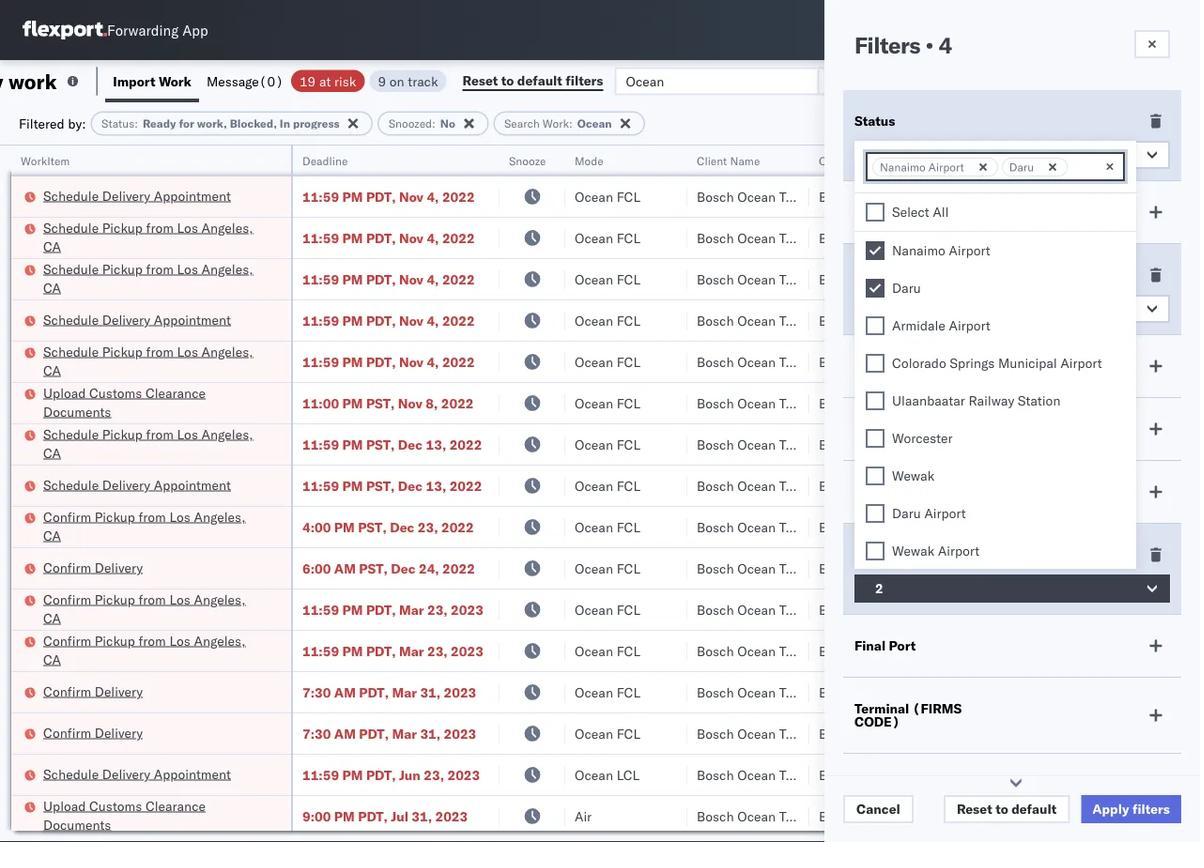 Task type: locate. For each thing, give the bounding box(es) containing it.
4 resize handle column header from the left
[[665, 146, 688, 843]]

1 horizontal spatial :
[[432, 117, 436, 131]]

10 11:59 from the top
[[303, 767, 339, 784]]

test
[[780, 188, 805, 205], [902, 188, 927, 205], [780, 230, 805, 246], [902, 230, 927, 246], [780, 271, 805, 288], [902, 271, 927, 288], [780, 312, 805, 329], [902, 312, 927, 329], [780, 354, 805, 370], [902, 354, 927, 370], [780, 395, 805, 412], [902, 395, 927, 412], [780, 436, 805, 453], [902, 436, 927, 453], [780, 478, 805, 494], [902, 478, 927, 494], [780, 519, 805, 536], [902, 519, 927, 536], [780, 561, 805, 577], [902, 561, 927, 577], [780, 602, 805, 618], [902, 602, 927, 618], [780, 643, 805, 660], [902, 643, 927, 660], [780, 685, 805, 701], [902, 685, 927, 701], [780, 726, 805, 742], [902, 726, 927, 742], [780, 767, 805, 784], [902, 767, 927, 784], [780, 809, 805, 825], [902, 809, 927, 825]]

5 fcl from the top
[[617, 354, 641, 370]]

1 horizontal spatial client
[[855, 421, 893, 437]]

2022 for 1st the schedule pickup from los angeles, ca button from the bottom
[[450, 436, 482, 453]]

to left flex-2269938
[[996, 802, 1009, 818]]

3 am from the top
[[334, 726, 356, 742]]

arrival port
[[855, 547, 928, 563]]

Search Work text field
[[615, 67, 820, 95]]

1 vertical spatial upload
[[43, 798, 86, 815]]

pm
[[343, 188, 363, 205], [343, 230, 363, 246], [343, 271, 363, 288], [343, 312, 363, 329], [343, 354, 363, 370], [343, 395, 363, 412], [343, 436, 363, 453], [343, 478, 363, 494], [334, 519, 355, 536], [343, 602, 363, 618], [343, 643, 363, 660], [343, 767, 363, 784], [334, 809, 355, 825]]

0 vertical spatial port
[[923, 484, 950, 500]]

0 vertical spatial 31,
[[420, 685, 441, 701]]

name down search work text box
[[731, 154, 760, 168]]

flex-1889466 button
[[1007, 432, 1139, 458], [1007, 432, 1139, 458], [1007, 473, 1139, 499], [1007, 473, 1139, 499], [1007, 514, 1139, 541], [1007, 514, 1139, 541], [1007, 556, 1139, 582], [1007, 556, 1139, 582]]

0 vertical spatial reset
[[463, 72, 498, 89]]

confirm pickup from los angeles, ca button
[[43, 508, 267, 547], [43, 591, 267, 630], [43, 632, 267, 671]]

1 resize handle column header from the left
[[269, 146, 291, 843]]

23,
[[418, 519, 438, 536], [428, 602, 448, 618], [428, 643, 448, 660], [424, 767, 444, 784]]

client name down search work text box
[[697, 154, 760, 168]]

7:30
[[303, 685, 331, 701], [303, 726, 331, 742]]

client name down ulaanbaatar
[[855, 421, 933, 437]]

ceau7 for 1st confirm pickup from los angeles, ca "button" from the bottom of the page
[[1158, 643, 1201, 659]]

2 vertical spatial confirm pickup from los angeles, ca
[[43, 633, 246, 668]]

status
[[855, 113, 896, 129], [102, 117, 135, 131]]

reset to default
[[957, 802, 1057, 818]]

1 vertical spatial 2
[[876, 581, 884, 597]]

1 ceau7 from the top
[[1158, 188, 1201, 204]]

confirm pickup from los angeles, ca
[[43, 509, 246, 544], [43, 592, 246, 627], [43, 633, 246, 668]]

0 horizontal spatial reset
[[463, 72, 498, 89]]

1 vertical spatial default
[[1012, 802, 1057, 818]]

1 vertical spatial documents
[[43, 817, 111, 834]]

8 11:59 from the top
[[303, 602, 339, 618]]

1 flex- from the top
[[1037, 188, 1078, 205]]

4 schedule delivery appointment link from the top
[[43, 765, 231, 784]]

message (0)
[[207, 73, 284, 89]]

delivery
[[102, 187, 150, 204], [102, 312, 150, 328], [102, 477, 150, 493], [95, 560, 143, 576], [95, 684, 143, 700], [95, 725, 143, 741], [102, 766, 150, 783]]

1 clearance from the top
[[146, 385, 206, 401]]

6 schedule from the top
[[43, 426, 99, 443]]

wewak down worcester
[[893, 468, 935, 484]]

snooze
[[509, 154, 546, 168]]

0 vertical spatial upload
[[43, 385, 86, 401]]

31, for confirm delivery
[[420, 685, 441, 701]]

filtered by:
[[19, 115, 86, 132]]

8 flex- from the top
[[1037, 478, 1078, 494]]

0 vertical spatial daru
[[1010, 160, 1035, 174]]

confirm for 2nd confirm pickup from los angeles, ca "button"
[[43, 592, 91, 608]]

1 horizontal spatial filters
[[1133, 802, 1171, 818]]

0 vertical spatial clearance
[[146, 385, 206, 401]]

pdt, for second confirm delivery button from the bottom of the page
[[359, 685, 389, 701]]

schedule for 3rd schedule pickup from los angeles, ca link from the bottom of the page
[[43, 261, 99, 277]]

delivery for 7:30 am pdt, mar 31, 2023
[[95, 725, 143, 741]]

filters up search work : ocean
[[566, 72, 604, 89]]

2 vertical spatial confirm delivery
[[43, 725, 143, 741]]

confirm pickup from los angeles, ca link for 1st confirm pickup from los angeles, ca "button" from the bottom of the page
[[43, 632, 267, 670]]

4 11:59 from the top
[[303, 312, 339, 329]]

filters • 4
[[855, 31, 953, 59]]

2 11:59 pm pdt, nov 4, 2022 from the top
[[303, 230, 475, 246]]

2 confirm delivery link from the top
[[43, 683, 143, 701]]

ulaanbaatar
[[893, 393, 966, 409]]

1 vertical spatial upload customs clearance documents button
[[43, 797, 267, 837]]

1 vertical spatial port
[[901, 547, 928, 563]]

1 vertical spatial confirm delivery link
[[43, 683, 143, 701]]

1 vertical spatial confirm delivery button
[[43, 683, 143, 703]]

11:59 pm pdt, mar 23, 2023 for 2nd confirm pickup from los angeles, ca "button"
[[303, 602, 484, 618]]

forwarding
[[107, 21, 179, 39]]

final port
[[855, 638, 917, 655]]

4 1889466 from the top
[[1078, 561, 1135, 577]]

port right arrival
[[901, 547, 928, 563]]

1 upload customs clearance documents link from the top
[[43, 384, 267, 421]]

0 horizontal spatial :
[[135, 117, 138, 131]]

schedule for fourth schedule pickup from los angeles, ca link from the bottom of the page
[[43, 219, 99, 236]]

1 vertical spatial client name
[[855, 421, 933, 437]]

flex
[[1007, 154, 1028, 168]]

2 upload customs clearance documents button from the top
[[43, 797, 267, 837]]

9:00 pm pdt, jul 31, 2023
[[303, 809, 468, 825]]

4 schedule delivery appointment from the top
[[43, 766, 231, 783]]

resize handle column header
[[269, 146, 291, 843], [477, 146, 500, 843], [543, 146, 566, 843], [665, 146, 688, 843], [787, 146, 810, 843], [975, 146, 998, 843], [1126, 146, 1148, 843], [1167, 146, 1190, 843]]

2 horizontal spatial :
[[569, 117, 573, 131]]

pdt,
[[366, 188, 396, 205], [366, 230, 396, 246], [366, 271, 396, 288], [366, 312, 396, 329], [366, 354, 396, 370], [366, 602, 396, 618], [366, 643, 396, 660], [359, 685, 389, 701], [359, 726, 389, 742], [366, 767, 396, 784], [358, 809, 388, 825]]

schedule for second schedule pickup from los angeles, ca link from the bottom
[[43, 343, 99, 360]]

6 ocean fcl from the top
[[575, 395, 641, 412]]

1 vertical spatial upload customs clearance documents
[[43, 798, 206, 834]]

bosch
[[697, 188, 734, 205], [819, 188, 857, 205], [697, 230, 734, 246], [819, 230, 857, 246], [697, 271, 734, 288], [819, 271, 857, 288], [697, 312, 734, 329], [819, 312, 857, 329], [697, 354, 734, 370], [819, 354, 857, 370], [697, 395, 734, 412], [819, 395, 857, 412], [697, 436, 734, 453], [819, 436, 857, 453], [697, 478, 734, 494], [819, 478, 857, 494], [697, 519, 734, 536], [819, 519, 857, 536], [697, 561, 734, 577], [819, 561, 857, 577], [697, 602, 734, 618], [819, 602, 857, 618], [697, 643, 734, 660], [819, 643, 857, 660], [697, 685, 734, 701], [819, 685, 857, 701], [697, 726, 734, 742], [819, 726, 857, 742], [697, 767, 734, 784], [819, 767, 857, 784], [697, 809, 734, 825], [819, 809, 857, 825]]

airport up springs
[[950, 318, 991, 334]]

client name inside button
[[697, 154, 760, 168]]

ceau7 for 4th the schedule pickup from los angeles, ca button from the bottom of the page
[[1158, 229, 1201, 246]]

2 confirm from the top
[[43, 560, 91, 576]]

2 appointment from the top
[[154, 312, 231, 328]]

pickup for third the schedule pickup from los angeles, ca button from the top of the page
[[102, 343, 143, 360]]

2 11:59 from the top
[[303, 230, 339, 246]]

5 confirm from the top
[[43, 684, 91, 700]]

1 schedule delivery appointment button from the top
[[43, 187, 231, 207]]

cancel
[[857, 802, 901, 818]]

0 horizontal spatial client name
[[697, 154, 760, 168]]

2 flex-1889466 from the top
[[1037, 478, 1135, 494]]

port right final
[[890, 638, 917, 655]]

1 vertical spatial confirm delivery
[[43, 684, 143, 700]]

0 vertical spatial 7:30 am pdt, mar 31, 2023
[[303, 685, 477, 701]]

pdt, for 4th the schedule pickup from los angeles, ca button from the bottom of the page
[[366, 230, 396, 246]]

4, for third the schedule pickup from los angeles, ca button from the top of the page
[[427, 354, 439, 370]]

flex-1846748
[[1037, 188, 1135, 205], [1037, 230, 1135, 246], [1037, 271, 1135, 288], [1037, 312, 1135, 329], [1037, 354, 1135, 370], [1037, 395, 1135, 412], [1037, 602, 1135, 618], [1037, 685, 1135, 701]]

final
[[855, 638, 886, 655]]

work for import
[[159, 73, 192, 89]]

pdt, for 'upload customs clearance documents' button corresponding to 9:00 pm pdt, jul 31, 2023
[[358, 809, 388, 825]]

0 vertical spatial upload customs clearance documents
[[43, 385, 206, 420]]

pst, for schedule pickup from los angeles, ca
[[366, 436, 395, 453]]

snoozed for snoozed : no
[[389, 117, 432, 131]]

2 vertical spatial confirm delivery button
[[43, 724, 143, 745]]

to up search
[[502, 72, 514, 89]]

mode button
[[566, 149, 669, 168]]

3 schedule from the top
[[43, 261, 99, 277]]

confirm delivery
[[43, 560, 143, 576], [43, 684, 143, 700], [43, 725, 143, 741]]

am for 7:30 am pdt, mar 31, 2023's confirm delivery button
[[334, 726, 356, 742]]

23, for 1st confirm pickup from los angeles, ca "button" from the bottom of the page
[[428, 643, 448, 660]]

4
[[939, 31, 953, 59]]

2 vertical spatial name
[[903, 777, 940, 794]]

2 1889466 from the top
[[1078, 478, 1135, 494]]

pst, down the 4:00 pm pst, dec 23, 2022
[[359, 561, 388, 577]]

1 vertical spatial confirm pickup from los angeles, ca
[[43, 592, 246, 627]]

workitem button
[[11, 149, 273, 168]]

am for confirm delivery button for 6:00 am pst, dec 24, 2022
[[334, 561, 356, 577]]

(firms
[[913, 701, 963, 717]]

1 am from the top
[[334, 561, 356, 577]]

9
[[378, 73, 386, 89]]

progress
[[293, 117, 340, 131]]

appointment for 11:59 pm pdt, nov 4, 2022
[[154, 187, 231, 204]]

2 schedule delivery appointment link from the top
[[43, 311, 231, 329]]

9 ocean fcl from the top
[[575, 519, 641, 536]]

nov
[[399, 188, 424, 205], [399, 230, 424, 246], [399, 271, 424, 288], [399, 312, 424, 329], [399, 354, 424, 370], [398, 395, 423, 412]]

default up search
[[518, 72, 563, 89]]

3 schedule delivery appointment link from the top
[[43, 476, 231, 495]]

flex-
[[1037, 188, 1078, 205], [1037, 230, 1078, 246], [1037, 271, 1078, 288], [1037, 312, 1078, 329], [1037, 354, 1078, 370], [1037, 395, 1078, 412], [1037, 436, 1078, 453], [1037, 478, 1078, 494], [1037, 519, 1078, 536], [1037, 561, 1078, 577], [1037, 602, 1078, 618], [1037, 685, 1078, 701], [1037, 767, 1078, 784], [1037, 809, 1078, 825]]

status for status : ready for work, blocked, in progress
[[102, 117, 135, 131]]

1 vertical spatial 13,
[[426, 478, 447, 494]]

pst, up 6:00 am pst, dec 24, 2022
[[358, 519, 387, 536]]

2022 for 11:00 pm pst, nov 8, 2022 'upload customs clearance documents' button
[[441, 395, 474, 412]]

None text field
[[1072, 159, 1091, 175]]

2 confirm pickup from los angeles, ca link from the top
[[43, 591, 267, 628]]

11:59 pm pdt, nov 4, 2022
[[303, 188, 475, 205], [303, 230, 475, 246], [303, 271, 475, 288], [303, 312, 475, 329], [303, 354, 475, 370]]

flex-1889466
[[1037, 436, 1135, 453], [1037, 478, 1135, 494], [1037, 519, 1135, 536], [1037, 561, 1135, 577]]

1 vertical spatial nanaimo
[[893, 242, 946, 259]]

pst, left 8,
[[366, 395, 395, 412]]

snoozed up yes
[[855, 267, 908, 283]]

0 horizontal spatial default
[[518, 72, 563, 89]]

confirm delivery button for 6:00 am pst, dec 24, 2022
[[43, 559, 143, 579]]

3 confirm pickup from los angeles, ca link from the top
[[43, 632, 267, 670]]

(0)
[[259, 73, 284, 89]]

pickup for 1st confirm pickup from los angeles, ca "button" from the bottom of the page
[[95, 633, 135, 649]]

2 down arrival
[[876, 581, 884, 597]]

2
[[876, 147, 884, 163], [876, 581, 884, 597]]

1 horizontal spatial work
[[543, 117, 569, 131]]

13, up the 4:00 pm pst, dec 23, 2022
[[426, 478, 447, 494]]

3 schedule delivery appointment from the top
[[43, 477, 231, 493]]

file exception
[[926, 73, 1014, 89]]

0 horizontal spatial work
[[159, 73, 192, 89]]

flex-1889328 button
[[1007, 763, 1139, 789], [1007, 763, 1139, 789]]

10 fcl from the top
[[617, 561, 641, 577]]

schedule delivery appointment for 11:59 pm pdt, jun 23, 2023
[[43, 766, 231, 783]]

9 11:59 from the top
[[303, 643, 339, 660]]

1 upload customs clearance documents from the top
[[43, 385, 206, 420]]

pdt, for second the schedule pickup from los angeles, ca button from the top of the page
[[366, 271, 396, 288]]

flex-1846748 button
[[1007, 184, 1139, 210], [1007, 184, 1139, 210], [1007, 225, 1139, 251], [1007, 225, 1139, 251], [1007, 266, 1139, 293], [1007, 266, 1139, 293], [1007, 308, 1139, 334], [1007, 308, 1139, 334], [1007, 349, 1139, 375], [1007, 349, 1139, 375], [1007, 390, 1139, 417], [1007, 390, 1139, 417], [1007, 597, 1139, 623], [1007, 597, 1139, 623], [1007, 680, 1139, 706], [1007, 680, 1139, 706]]

select
[[893, 204, 930, 220]]

confirm delivery link
[[43, 559, 143, 577], [43, 683, 143, 701], [43, 724, 143, 743]]

0 vertical spatial client name
[[697, 154, 760, 168]]

3 ceau7 from the top
[[1158, 271, 1201, 287]]

schedule delivery appointment button
[[43, 187, 231, 207], [43, 311, 231, 331], [43, 476, 231, 497], [43, 765, 231, 786]]

11:59 pm pst, dec 13, 2022
[[303, 436, 482, 453], [303, 478, 482, 494]]

0 vertical spatial filters
[[566, 72, 604, 89]]

clearance
[[146, 385, 206, 401], [146, 798, 206, 815]]

2 vertical spatial confirm pickup from los angeles, ca link
[[43, 632, 267, 670]]

0 vertical spatial confirm pickup from los angeles, ca link
[[43, 508, 267, 545]]

pst, up the 4:00 pm pst, dec 23, 2022
[[366, 478, 395, 494]]

airport right municipal
[[1061, 355, 1103, 372]]

3 11:59 pm pdt, nov 4, 2022 from the top
[[303, 271, 475, 288]]

airport
[[929, 160, 965, 174], [949, 242, 991, 259], [950, 318, 991, 334], [1061, 355, 1103, 372], [925, 506, 967, 522], [939, 543, 980, 560]]

nanaimo
[[880, 160, 926, 174], [893, 242, 946, 259]]

2 vertical spatial confirm pickup from los angeles, ca button
[[43, 632, 267, 671]]

1 horizontal spatial status
[[855, 113, 896, 129]]

status up consignee button
[[855, 113, 896, 129]]

1 11:59 pm pdt, nov 4, 2022 from the top
[[303, 188, 475, 205]]

nanaimo up select
[[880, 160, 926, 174]]

1 vertical spatial 2 button
[[855, 575, 1171, 603]]

1 vertical spatial clearance
[[146, 798, 206, 815]]

1 vertical spatial reset
[[957, 802, 993, 818]]

2 right consignee
[[876, 147, 884, 163]]

wewak for wewak
[[893, 468, 935, 484]]

2 2 from the top
[[876, 581, 884, 597]]

confirm delivery for 7:30 am pdt, mar 31, 2023
[[43, 725, 143, 741]]

2 vertical spatial confirm delivery link
[[43, 724, 143, 743]]

1 vertical spatial 7:30 am pdt, mar 31, 2023
[[303, 726, 477, 742]]

2 wewak from the top
[[893, 543, 935, 560]]

3 lhuu7 from the top
[[1158, 519, 1201, 535]]

customs for 9:00 pm pdt, jul 31, 2023
[[89, 798, 142, 815]]

wewak down daru airport
[[893, 543, 935, 560]]

None checkbox
[[866, 242, 885, 260], [866, 317, 885, 335], [866, 354, 885, 373], [866, 429, 885, 448], [866, 505, 885, 523], [866, 242, 885, 260], [866, 317, 885, 335], [866, 354, 885, 373], [866, 429, 885, 448], [866, 505, 885, 523]]

: left the no
[[432, 117, 436, 131]]

upload customs clearance documents
[[43, 385, 206, 420], [43, 798, 206, 834]]

wewak
[[893, 468, 935, 484], [893, 543, 935, 560]]

0 vertical spatial am
[[334, 561, 356, 577]]

snoozed left the no
[[389, 117, 432, 131]]

forwarding app link
[[23, 21, 208, 39]]

0 vertical spatial 11:59 pm pst, dec 13, 2022
[[303, 436, 482, 453]]

3 1889466 from the top
[[1078, 519, 1135, 536]]

5 ceau7 from the top
[[1158, 353, 1201, 370]]

reset inside reset to default filters button
[[463, 72, 498, 89]]

0 vertical spatial default
[[518, 72, 563, 89]]

pickup for 1st the schedule pickup from los angeles, ca button from the bottom
[[102, 426, 143, 443]]

11:59 pm pst, dec 13, 2022 up the 4:00 pm pst, dec 23, 2022
[[303, 478, 482, 494]]

0 vertical spatial 7:30
[[303, 685, 331, 701]]

nanaimo down select all
[[893, 242, 946, 259]]

1 vertical spatial client
[[855, 421, 893, 437]]

3 schedule delivery appointment button from the top
[[43, 476, 231, 497]]

2 button down wewak airport
[[855, 575, 1171, 603]]

1 vertical spatial 11:59 pm pst, dec 13, 2022
[[303, 478, 482, 494]]

2 vertical spatial am
[[334, 726, 356, 742]]

list box
[[855, 194, 1137, 843]]

2 button down exception
[[855, 141, 1171, 169]]

on
[[390, 73, 405, 89]]

2 : from the left
[[432, 117, 436, 131]]

yes
[[876, 301, 897, 317]]

2022
[[443, 188, 475, 205], [443, 230, 475, 246], [443, 271, 475, 288], [443, 312, 475, 329], [443, 354, 475, 370], [441, 395, 474, 412], [450, 436, 482, 453], [450, 478, 482, 494], [442, 519, 474, 536], [443, 561, 475, 577]]

port up daru airport
[[923, 484, 950, 500]]

to
[[502, 72, 514, 89], [996, 802, 1009, 818]]

12 flex- from the top
[[1037, 685, 1078, 701]]

2 schedule from the top
[[43, 219, 99, 236]]

1 horizontal spatial snoozed
[[855, 267, 908, 283]]

0 vertical spatial 13,
[[426, 436, 447, 453]]

confirm delivery button for 7:30 am pdt, mar 31, 2023
[[43, 724, 143, 745]]

airport down daru airport
[[939, 543, 980, 560]]

6 11:59 from the top
[[303, 436, 339, 453]]

nanaimo airport up select all
[[880, 160, 965, 174]]

ceau7 for third the schedule pickup from los angeles, ca button from the top of the page
[[1158, 353, 1201, 370]]

appointment for 11:59 pm pst, dec 13, 2022
[[154, 477, 231, 493]]

0 horizontal spatial mode
[[575, 154, 604, 168]]

mode
[[575, 154, 604, 168], [855, 358, 890, 374]]

1 vertical spatial 31,
[[420, 726, 441, 742]]

delivery for 11:59 pm pdt, jun 23, 2023
[[102, 766, 150, 783]]

2 schedule pickup from los angeles, ca link from the top
[[43, 260, 267, 297]]

1 vertical spatial confirm pickup from los angeles, ca button
[[43, 591, 267, 630]]

apply filters button
[[1082, 796, 1182, 824]]

pdt, for 1st confirm pickup from los angeles, ca "button" from the bottom of the page
[[366, 643, 396, 660]]

confirm pickup from los angeles, ca link for third confirm pickup from los angeles, ca "button" from the bottom of the page
[[43, 508, 267, 545]]

3 1846748 from the top
[[1078, 271, 1135, 288]]

confirm for second confirm delivery button from the bottom of the page
[[43, 684, 91, 700]]

name down ulaanbaatar
[[896, 421, 933, 437]]

1 horizontal spatial mode
[[855, 358, 890, 374]]

upload customs clearance documents link for 11:00
[[43, 384, 267, 421]]

2 schedule delivery appointment button from the top
[[43, 311, 231, 331]]

0 vertical spatial confirm delivery link
[[43, 559, 143, 577]]

resize handle column header for workitem
[[269, 146, 291, 843]]

pst, down 11:00 pm pst, nov 8, 2022
[[366, 436, 395, 453]]

airport up all
[[929, 160, 965, 174]]

1 horizontal spatial risk
[[873, 204, 897, 220]]

1 vertical spatial to
[[996, 802, 1009, 818]]

dec left '24,'
[[391, 561, 416, 577]]

13, down 8,
[[426, 436, 447, 453]]

ceau7 for 11:00 pm pst, nov 8, 2022 'upload customs clearance documents' button
[[1158, 395, 1201, 411]]

0 vertical spatial name
[[731, 154, 760, 168]]

2269938
[[1078, 809, 1135, 825]]

5 resize handle column header from the left
[[787, 146, 810, 843]]

upload customs clearance documents for 9:00 pm pdt, jul 31, 2023
[[43, 798, 206, 834]]

schedule pickup from los angeles, ca link
[[43, 218, 267, 256], [43, 260, 267, 297], [43, 343, 267, 380], [43, 425, 267, 463]]

0 vertical spatial 11:59 pm pdt, mar 23, 2023
[[303, 602, 484, 618]]

nanaimo airport down all
[[893, 242, 991, 259]]

reset
[[463, 72, 498, 89], [957, 802, 993, 818]]

0 vertical spatial 2 button
[[855, 141, 1171, 169]]

1 vertical spatial work
[[543, 117, 569, 131]]

bosch ocean test
[[697, 188, 805, 205], [819, 188, 927, 205], [697, 230, 805, 246], [819, 230, 927, 246], [697, 271, 805, 288], [819, 271, 927, 288], [697, 312, 805, 329], [819, 312, 927, 329], [697, 354, 805, 370], [819, 354, 927, 370], [697, 395, 805, 412], [819, 395, 927, 412], [697, 436, 805, 453], [819, 436, 927, 453], [697, 478, 805, 494], [819, 478, 927, 494], [697, 519, 805, 536], [819, 519, 927, 536], [697, 561, 805, 577], [819, 561, 927, 577], [697, 602, 805, 618], [819, 602, 927, 618], [697, 643, 805, 660], [819, 643, 927, 660], [697, 685, 805, 701], [819, 685, 927, 701], [697, 726, 805, 742], [819, 726, 927, 742], [697, 767, 805, 784], [819, 767, 927, 784], [697, 809, 805, 825], [819, 809, 927, 825]]

0 vertical spatial mode
[[575, 154, 604, 168]]

customs for 11:00 pm pst, nov 8, 2022
[[89, 385, 142, 401]]

flex id
[[1007, 154, 1043, 168]]

1 horizontal spatial reset
[[957, 802, 993, 818]]

resize handle column header for deadline
[[477, 146, 500, 843]]

1 vertical spatial am
[[334, 685, 356, 701]]

1 vertical spatial risk
[[873, 204, 897, 220]]

1 vertical spatial wewak
[[893, 543, 935, 560]]

pickup
[[102, 219, 143, 236], [102, 261, 143, 277], [102, 343, 143, 360], [102, 426, 143, 443], [95, 509, 135, 525], [95, 592, 135, 608], [95, 633, 135, 649]]

1 11:59 pm pdt, mar 23, 2023 from the top
[[303, 602, 484, 618]]

: right search
[[569, 117, 573, 131]]

3 confirm pickup from los angeles, ca from the top
[[43, 633, 246, 668]]

0 horizontal spatial filters
[[566, 72, 604, 89]]

1 vertical spatial filters
[[1133, 802, 1171, 818]]

1 horizontal spatial default
[[1012, 802, 1057, 818]]

3 flex-1889466 from the top
[[1037, 519, 1135, 536]]

2 upload from the top
[[43, 798, 86, 815]]

14 flex- from the top
[[1037, 809, 1078, 825]]

delivery for 11:59 pm pdt, nov 4, 2022
[[102, 187, 150, 204]]

1 horizontal spatial to
[[996, 802, 1009, 818]]

1 confirm pickup from los angeles, ca from the top
[[43, 509, 246, 544]]

6 ca from the top
[[43, 610, 61, 627]]

0 vertical spatial to
[[502, 72, 514, 89]]

ocean
[[578, 117, 612, 131], [575, 188, 614, 205], [738, 188, 776, 205], [860, 188, 899, 205], [575, 230, 614, 246], [738, 230, 776, 246], [860, 230, 899, 246], [575, 271, 614, 288], [738, 271, 776, 288], [860, 271, 899, 288], [575, 312, 614, 329], [738, 312, 776, 329], [860, 312, 899, 329], [575, 354, 614, 370], [738, 354, 776, 370], [860, 354, 899, 370], [575, 395, 614, 412], [738, 395, 776, 412], [860, 395, 899, 412], [575, 436, 614, 453], [738, 436, 776, 453], [860, 436, 899, 453], [575, 478, 614, 494], [738, 478, 776, 494], [860, 478, 899, 494], [575, 519, 614, 536], [738, 519, 776, 536], [860, 519, 899, 536], [575, 561, 614, 577], [738, 561, 776, 577], [860, 561, 899, 577], [575, 602, 614, 618], [738, 602, 776, 618], [860, 602, 899, 618], [575, 643, 614, 660], [738, 643, 776, 660], [860, 643, 899, 660], [575, 685, 614, 701], [738, 685, 776, 701], [860, 685, 899, 701], [575, 726, 614, 742], [738, 726, 776, 742], [860, 726, 899, 742], [575, 767, 614, 784], [738, 767, 776, 784], [860, 767, 899, 784], [738, 809, 776, 825], [860, 809, 899, 825]]

reset for reset to default
[[957, 802, 993, 818]]

schedule delivery appointment link for 11:59 pm pdt, nov 4, 2022
[[43, 187, 231, 205]]

station
[[1019, 393, 1061, 409]]

3 confirm delivery from the top
[[43, 725, 143, 741]]

11:59 pm pdt, mar 23, 2023 for 1st confirm pickup from los angeles, ca "button" from the bottom of the page
[[303, 643, 484, 660]]

11:59 pm pst, dec 13, 2022 down 11:00 pm pst, nov 8, 2022
[[303, 436, 482, 453]]

name inside button
[[731, 154, 760, 168]]

jul
[[391, 809, 409, 825]]

0 horizontal spatial snoozed
[[389, 117, 432, 131]]

31,
[[420, 685, 441, 701], [420, 726, 441, 742], [412, 809, 432, 825]]

client down ulaanbaatar
[[855, 421, 893, 437]]

2 4, from the top
[[427, 230, 439, 246]]

2022 for third schedule delivery appointment button from the bottom
[[443, 312, 475, 329]]

0 vertical spatial documents
[[43, 404, 111, 420]]

confirm for 7:30 am pdt, mar 31, 2023's confirm delivery button
[[43, 725, 91, 741]]

arrival
[[855, 547, 898, 563]]

reset inside reset to default button
[[957, 802, 993, 818]]

2 vertical spatial port
[[890, 638, 917, 655]]

work inside import work button
[[159, 73, 192, 89]]

client inside button
[[697, 154, 728, 168]]

from
[[146, 219, 174, 236], [146, 261, 174, 277], [146, 343, 174, 360], [146, 426, 174, 443], [139, 509, 166, 525], [139, 592, 166, 608], [139, 633, 166, 649]]

dec
[[398, 436, 423, 453], [398, 478, 423, 494], [390, 519, 415, 536], [391, 561, 416, 577]]

0 horizontal spatial status
[[102, 117, 135, 131]]

None checkbox
[[866, 203, 885, 222], [866, 279, 885, 298], [866, 392, 885, 411], [866, 467, 885, 486], [866, 542, 885, 561], [866, 203, 885, 222], [866, 279, 885, 298], [866, 392, 885, 411], [866, 467, 885, 486], [866, 542, 885, 561]]

snoozed
[[389, 117, 432, 131], [855, 267, 908, 283]]

0 horizontal spatial client
[[697, 154, 728, 168]]

default
[[518, 72, 563, 89], [1012, 802, 1057, 818]]

schedule delivery appointment for 11:59 pm pst, dec 13, 2022
[[43, 477, 231, 493]]

name right carrier
[[903, 777, 940, 794]]

3 appointment from the top
[[154, 477, 231, 493]]

default down flex-1889328
[[1012, 802, 1057, 818]]

0 vertical spatial snoozed
[[389, 117, 432, 131]]

status right by:
[[102, 117, 135, 131]]

1 vertical spatial nanaimo airport
[[893, 242, 991, 259]]

pickup for 2nd confirm pickup from los angeles, ca "button"
[[95, 592, 135, 608]]

default for reset to default
[[1012, 802, 1057, 818]]

1 vertical spatial snoozed
[[855, 267, 908, 283]]

0 vertical spatial upload customs clearance documents button
[[43, 384, 267, 423]]

mode left colorado
[[855, 358, 890, 374]]

2 button
[[855, 141, 1171, 169], [855, 575, 1171, 603]]

work
[[159, 73, 192, 89], [543, 117, 569, 131]]

1 vertical spatial customs
[[89, 798, 142, 815]]

Search Shipments (/) text field
[[841, 16, 1022, 44]]

0 vertical spatial wewak
[[893, 468, 935, 484]]

2 vertical spatial 31,
[[412, 809, 432, 825]]

blocked,
[[230, 117, 277, 131]]

resize handle column header for flex id
[[1126, 146, 1148, 843]]

port for arrival port
[[901, 547, 928, 563]]

4 flex-1889466 from the top
[[1037, 561, 1135, 577]]

work right search
[[543, 117, 569, 131]]

1889466
[[1078, 436, 1135, 453], [1078, 478, 1135, 494], [1078, 519, 1135, 536], [1078, 561, 1135, 577]]

1 vertical spatial daru
[[893, 280, 922, 296]]

4 schedule from the top
[[43, 312, 99, 328]]

1 vertical spatial 7:30
[[303, 726, 331, 742]]

2 confirm pickup from los angeles, ca from the top
[[43, 592, 246, 627]]

upload customs clearance documents button for 11:00 pm pst, nov 8, 2022
[[43, 384, 267, 423]]

0 horizontal spatial to
[[502, 72, 514, 89]]

client down search work text box
[[697, 154, 728, 168]]

11:59
[[303, 188, 339, 205], [303, 230, 339, 246], [303, 271, 339, 288], [303, 312, 339, 329], [303, 354, 339, 370], [303, 436, 339, 453], [303, 478, 339, 494], [303, 602, 339, 618], [303, 643, 339, 660], [303, 767, 339, 784]]

5 ocean fcl from the top
[[575, 354, 641, 370]]

mode down search work : ocean
[[575, 154, 604, 168]]

schedule delivery appointment button for 11:59 pm pst, dec 13, 2022
[[43, 476, 231, 497]]

7 ceau7 from the top
[[1158, 601, 1201, 618]]

import
[[113, 73, 155, 89]]

: for status
[[135, 117, 138, 131]]

13 fcl from the top
[[617, 685, 641, 701]]

schedule for second schedule delivery appointment link from the top of the page
[[43, 312, 99, 328]]

0 vertical spatial customs
[[89, 385, 142, 401]]

: left "ready"
[[135, 117, 138, 131]]

work right import
[[159, 73, 192, 89]]

name
[[731, 154, 760, 168], [896, 421, 933, 437], [903, 777, 940, 794]]

10 ocean fcl from the top
[[575, 561, 641, 577]]

id
[[1031, 154, 1043, 168]]

filters right apply
[[1133, 802, 1171, 818]]

0 vertical spatial work
[[159, 73, 192, 89]]



Task type: describe. For each thing, give the bounding box(es) containing it.
documents for 9:00 pm pdt, jul 31, 2023
[[43, 817, 111, 834]]

4 lhuu7 from the top
[[1158, 560, 1201, 577]]

10 flex- from the top
[[1037, 561, 1078, 577]]

upload for 9:00 pm pdt, jul 31, 2023
[[43, 798, 86, 815]]

client name button
[[688, 149, 791, 168]]

0 vertical spatial nanaimo
[[880, 160, 926, 174]]

pdt, for 2nd confirm pickup from los angeles, ca "button"
[[366, 602, 396, 618]]

departure port
[[855, 484, 950, 500]]

port for departure port
[[923, 484, 950, 500]]

6:00
[[303, 561, 331, 577]]

1 fcl from the top
[[617, 188, 641, 205]]

5 11:59 from the top
[[303, 354, 339, 370]]

flexport. image
[[23, 21, 107, 39]]

schedule for schedule delivery appointment link associated with 11:59 pm pst, dec 13, 2022
[[43, 477, 99, 493]]

5 1846748 from the top
[[1078, 354, 1135, 370]]

13 flex- from the top
[[1037, 767, 1078, 784]]

confirm pickup from los angeles, ca for third confirm pickup from los angeles, ca "button" from the bottom of the page
[[43, 509, 246, 544]]

6 1846748 from the top
[[1078, 395, 1135, 412]]

14 ocean fcl from the top
[[575, 726, 641, 742]]

ceau7 for second confirm delivery button from the bottom of the page
[[1158, 684, 1201, 701]]

3 confirm pickup from los angeles, ca button from the top
[[43, 632, 267, 671]]

2 schedule delivery appointment from the top
[[43, 312, 231, 328]]

9 flex- from the top
[[1037, 519, 1078, 536]]

3 flex-1846748 from the top
[[1037, 271, 1135, 288]]

ceau7 for 2nd confirm pickup from los angeles, ca "button"
[[1158, 601, 1201, 618]]

colorado springs municipal airport
[[893, 355, 1103, 372]]

confirm pickup from los angeles, ca link for 2nd confirm pickup from los angeles, ca "button"
[[43, 591, 267, 628]]

1 vertical spatial name
[[896, 421, 933, 437]]

municipal
[[999, 355, 1058, 372]]

1 horizontal spatial client name
[[855, 421, 933, 437]]

31, for upload customs clearance documents
[[412, 809, 432, 825]]

clearance for 9:00 pm pdt, jul 31, 2023
[[146, 798, 206, 815]]

1 7:30 am pdt, mar 31, 2023 from the top
[[303, 685, 477, 701]]

7 ocean fcl from the top
[[575, 436, 641, 453]]

act
[[1182, 73, 1201, 89]]

11:59 pm pdt, jun 23, 2023
[[303, 767, 480, 784]]

schedule delivery appointment for 11:59 pm pdt, nov 4, 2022
[[43, 187, 231, 204]]

filtered
[[19, 115, 65, 132]]

7 ca from the top
[[43, 652, 61, 668]]

2 7:30 am pdt, mar 31, 2023 from the top
[[303, 726, 477, 742]]

3 : from the left
[[569, 117, 573, 131]]

6 fcl from the top
[[617, 395, 641, 412]]

7 fcl from the top
[[617, 436, 641, 453]]

5 11:59 pm pdt, nov 4, 2022 from the top
[[303, 354, 475, 370]]

2 2 button from the top
[[855, 575, 1171, 603]]

6:00 am pst, dec 24, 2022
[[303, 561, 475, 577]]

2 confirm pickup from los angeles, ca button from the top
[[43, 591, 267, 630]]

12 fcl from the top
[[617, 643, 641, 660]]

filters
[[855, 31, 921, 59]]

1 11:59 from the top
[[303, 188, 339, 205]]

at risk
[[855, 204, 897, 220]]

apply
[[1093, 802, 1130, 818]]

railway
[[969, 393, 1015, 409]]

2022 for third the schedule pickup from los angeles, ca button from the top of the page
[[443, 354, 475, 370]]

flex-2269938
[[1037, 809, 1135, 825]]

9 on track
[[378, 73, 438, 89]]

4 flex- from the top
[[1037, 312, 1078, 329]]

3 ca from the top
[[43, 362, 61, 379]]

resize handle column header for consignee
[[975, 146, 998, 843]]

2022 for 4th the schedule pickup from los angeles, ca button from the bottom of the page
[[443, 230, 475, 246]]

7 flex-1846748 from the top
[[1037, 602, 1135, 618]]

resize handle column header for client name
[[787, 146, 810, 843]]

default for reset to default filters
[[518, 72, 563, 89]]

reset to default filters button
[[452, 67, 615, 95]]

confirm for third confirm pickup from los angeles, ca "button" from the bottom of the page
[[43, 509, 91, 525]]

schedule for 4th schedule pickup from los angeles, ca link from the top of the page
[[43, 426, 99, 443]]

3 ocean fcl from the top
[[575, 271, 641, 288]]

1 2 button from the top
[[855, 141, 1171, 169]]

pickup for second the schedule pickup from los angeles, ca button from the top of the page
[[102, 261, 143, 277]]

forwarding app
[[107, 21, 208, 39]]

2022 for third confirm pickup from los angeles, ca "button" from the bottom of the page
[[442, 519, 474, 536]]

dec up the 4:00 pm pst, dec 23, 2022
[[398, 478, 423, 494]]

2 schedule pickup from los angeles, ca button from the top
[[43, 260, 267, 299]]

upload customs clearance documents for 11:00 pm pst, nov 8, 2022
[[43, 385, 206, 420]]

reset to default button
[[944, 796, 1071, 824]]

4 4, from the top
[[427, 312, 439, 329]]

4 ocean fcl from the top
[[575, 312, 641, 329]]

8 resize handle column header from the left
[[1167, 146, 1190, 843]]

0 horizontal spatial risk
[[335, 73, 357, 89]]

schedule delivery appointment button for 11:59 pm pdt, nov 4, 2022
[[43, 187, 231, 207]]

confirm pickup from los angeles, ca for 2nd confirm pickup from los angeles, ca "button"
[[43, 592, 246, 627]]

3 fcl from the top
[[617, 271, 641, 288]]

wewak airport
[[893, 543, 980, 560]]

air
[[575, 809, 592, 825]]

yes button
[[855, 295, 1171, 323]]

7 flex- from the top
[[1037, 436, 1078, 453]]

4 11:59 pm pdt, nov 4, 2022 from the top
[[303, 312, 475, 329]]

batch
[[1142, 73, 1178, 89]]

confirm for confirm delivery button for 6:00 am pst, dec 24, 2022
[[43, 560, 91, 576]]

departure
[[855, 484, 920, 500]]

3 schedule pickup from los angeles, ca from the top
[[43, 343, 253, 379]]

schedule for 11:59 pm pdt, jun 23, 2023's schedule delivery appointment link
[[43, 766, 99, 783]]

actions
[[1145, 154, 1183, 168]]

containe
[[1158, 146, 1201, 175]]

4:00 pm pst, dec 23, 2022
[[303, 519, 474, 536]]

10 ceau7 from the top
[[1158, 725, 1201, 742]]

delivery for 6:00 am pst, dec 24, 2022
[[95, 560, 143, 576]]

6 flex- from the top
[[1037, 395, 1078, 412]]

ceau7 for second the schedule pickup from los angeles, ca button from the top of the page
[[1158, 271, 1201, 287]]

work,
[[197, 117, 227, 131]]

4 flex-1846748 from the top
[[1037, 312, 1135, 329]]

deadline
[[303, 154, 348, 168]]

2 flex-1846748 from the top
[[1037, 230, 1135, 246]]

dec down 11:00 pm pst, nov 8, 2022
[[398, 436, 423, 453]]

9:00
[[303, 809, 331, 825]]

4 1846748 from the top
[[1078, 312, 1135, 329]]

4 schedule pickup from los angeles, ca button from the top
[[43, 425, 267, 465]]

filters inside apply filters button
[[1133, 802, 1171, 818]]

springs
[[950, 355, 995, 372]]

11:00 pm pst, nov 8, 2022
[[303, 395, 474, 412]]

8 ocean fcl from the top
[[575, 478, 641, 494]]

11 ocean fcl from the top
[[575, 602, 641, 618]]

24,
[[419, 561, 439, 577]]

8 fcl from the top
[[617, 478, 641, 494]]

schedule delivery appointment button for 11:59 pm pdt, jun 23, 2023
[[43, 765, 231, 786]]

pst, for upload customs clearance documents
[[366, 395, 395, 412]]

confirm delivery link for 6:00
[[43, 559, 143, 577]]

dec up 6:00 am pst, dec 24, 2022
[[390, 519, 415, 536]]

clearance for 11:00 pm pst, nov 8, 2022
[[146, 385, 206, 401]]

1 flex-1889466 from the top
[[1037, 436, 1135, 453]]

1889328
[[1078, 767, 1135, 784]]

upload customs clearance documents link for 9:00
[[43, 797, 267, 835]]

2 confirm delivery from the top
[[43, 684, 143, 700]]

documents for 11:00 pm pst, nov 8, 2022
[[43, 404, 111, 420]]

11:00
[[303, 395, 339, 412]]

work for search
[[543, 117, 569, 131]]

in
[[280, 117, 290, 131]]

pickup for third confirm pickup from los angeles, ca "button" from the bottom of the page
[[95, 509, 135, 525]]

workitem
[[21, 154, 70, 168]]

1 confirm pickup from los angeles, ca button from the top
[[43, 508, 267, 547]]

5 flex-1846748 from the top
[[1037, 354, 1135, 370]]

snoozed : no
[[389, 117, 456, 131]]

2 fcl from the top
[[617, 230, 641, 246]]

4 fcl from the top
[[617, 312, 641, 329]]

carrier name
[[855, 777, 940, 794]]

: for snoozed
[[432, 117, 436, 131]]

2 vertical spatial daru
[[893, 506, 922, 522]]

1 schedule pickup from los angeles, ca button from the top
[[43, 218, 267, 258]]

track
[[408, 73, 438, 89]]

mode inside button
[[575, 154, 604, 168]]

delivery for 11:59 pm pst, dec 13, 2022
[[102, 477, 150, 493]]

no
[[441, 117, 456, 131]]

terminal
[[855, 701, 910, 717]]

2 ocean fcl from the top
[[575, 230, 641, 246]]

11 fcl from the top
[[617, 602, 641, 618]]

14 fcl from the top
[[617, 726, 641, 742]]

app
[[182, 21, 208, 39]]

airport down all
[[949, 242, 991, 259]]

12 ocean fcl from the top
[[575, 643, 641, 660]]

select all
[[893, 204, 950, 220]]

reset for reset to default filters
[[463, 72, 498, 89]]

•
[[926, 31, 934, 59]]

to for reset to default filters
[[502, 72, 514, 89]]

batch act button
[[1112, 67, 1201, 95]]

apply filters
[[1093, 802, 1171, 818]]

at
[[319, 73, 331, 89]]

4 schedule pickup from los angeles, ca link from the top
[[43, 425, 267, 463]]

2 7:30 from the top
[[303, 726, 331, 742]]

5 ca from the top
[[43, 528, 61, 544]]

schedule delivery appointment link for 11:59 pm pst, dec 13, 2022
[[43, 476, 231, 495]]

19 at risk
[[300, 73, 357, 89]]

deadline button
[[293, 149, 481, 168]]

2 confirm delivery button from the top
[[43, 683, 143, 703]]

upload customs clearance documents button for 9:00 pm pdt, jul 31, 2023
[[43, 797, 267, 837]]

3 resize handle column header from the left
[[543, 146, 566, 843]]

colorado
[[893, 355, 947, 372]]

os
[[1148, 23, 1166, 37]]

terminal (firms code)
[[855, 701, 963, 731]]

2 ca from the top
[[43, 280, 61, 296]]

confirm pickup from los angeles, ca for 1st confirm pickup from los angeles, ca "button" from the bottom of the page
[[43, 633, 246, 668]]

1 schedule pickup from los angeles, ca link from the top
[[43, 218, 267, 256]]

8 1846748 from the top
[[1078, 685, 1135, 701]]

23, for third confirm pickup from los angeles, ca "button" from the bottom of the page
[[418, 519, 438, 536]]

message
[[207, 73, 259, 89]]

3 flex- from the top
[[1037, 271, 1078, 288]]

1 ca from the top
[[43, 238, 61, 255]]

pickup for 4th the schedule pickup from los angeles, ca button from the bottom of the page
[[102, 219, 143, 236]]

2022 for second the schedule pickup from los angeles, ca button from the top of the page
[[443, 271, 475, 288]]

by:
[[68, 115, 86, 132]]

confirm delivery for 6:00 am pst, dec 24, 2022
[[43, 560, 143, 576]]

file
[[926, 73, 949, 89]]

all
[[933, 204, 950, 220]]

pdt, for third the schedule pickup from los angeles, ca button from the top of the page
[[366, 354, 396, 370]]

2 11:59 pm pst, dec 13, 2022 from the top
[[303, 478, 482, 494]]

armidale
[[893, 318, 946, 334]]

8 flex-1846748 from the top
[[1037, 685, 1135, 701]]

lcl
[[617, 767, 640, 784]]

flex-1889328
[[1037, 767, 1135, 784]]

search
[[505, 117, 540, 131]]

3 schedule pickup from los angeles, ca button from the top
[[43, 343, 267, 382]]

exception
[[952, 73, 1014, 89]]

consignee button
[[810, 149, 979, 168]]

pdt, for third schedule delivery appointment button from the bottom
[[366, 312, 396, 329]]

4, for 4th the schedule pickup from los angeles, ca button from the bottom of the page
[[427, 230, 439, 246]]

filters inside reset to default filters button
[[566, 72, 604, 89]]

pst, for confirm pickup from los angeles, ca
[[358, 519, 387, 536]]

1 vertical spatial mode
[[855, 358, 890, 374]]

resize handle column header for mode
[[665, 146, 688, 843]]

code)
[[855, 714, 901, 731]]

daru airport
[[893, 506, 967, 522]]

ulaanbaatar railway station
[[893, 393, 1061, 409]]

2 lhuu7 from the top
[[1158, 477, 1201, 494]]

13 ocean fcl from the top
[[575, 685, 641, 701]]

1 1846748 from the top
[[1078, 188, 1135, 205]]

3 11:59 from the top
[[303, 271, 339, 288]]

1 4, from the top
[[427, 188, 439, 205]]

8,
[[426, 395, 438, 412]]

batch act
[[1142, 73, 1201, 89]]

wewak for wewak airport
[[893, 543, 935, 560]]

search work : ocean
[[505, 117, 612, 131]]

airport up wewak airport
[[925, 506, 967, 522]]

1 ocean fcl from the top
[[575, 188, 641, 205]]

0 vertical spatial nanaimo airport
[[880, 160, 965, 174]]

os button
[[1135, 8, 1178, 52]]

19
[[300, 73, 316, 89]]

schedule delivery appointment link for 11:59 pm pdt, jun 23, 2023
[[43, 765, 231, 784]]

1 7:30 from the top
[[303, 685, 331, 701]]

1 schedule pickup from los angeles, ca from the top
[[43, 219, 253, 255]]

list box containing select all
[[855, 194, 1137, 843]]

4 ca from the top
[[43, 445, 61, 461]]

4:00
[[303, 519, 331, 536]]

2 1846748 from the top
[[1078, 230, 1135, 246]]

4, for second the schedule pickup from los angeles, ca button from the top of the page
[[427, 271, 439, 288]]

luuu10
[[1158, 767, 1201, 783]]

schedule for schedule delivery appointment link associated with 11:59 pm pdt, nov 4, 2022
[[43, 187, 99, 204]]

import work button
[[105, 60, 199, 102]]

for
[[179, 117, 194, 131]]

ready
[[143, 117, 176, 131]]

confirm for 1st confirm pickup from los angeles, ca "button" from the bottom of the page
[[43, 633, 91, 649]]

1 1889466 from the top
[[1078, 436, 1135, 453]]

to for reset to default
[[996, 802, 1009, 818]]



Task type: vqa. For each thing, say whether or not it's contained in the screenshot.
right to
yes



